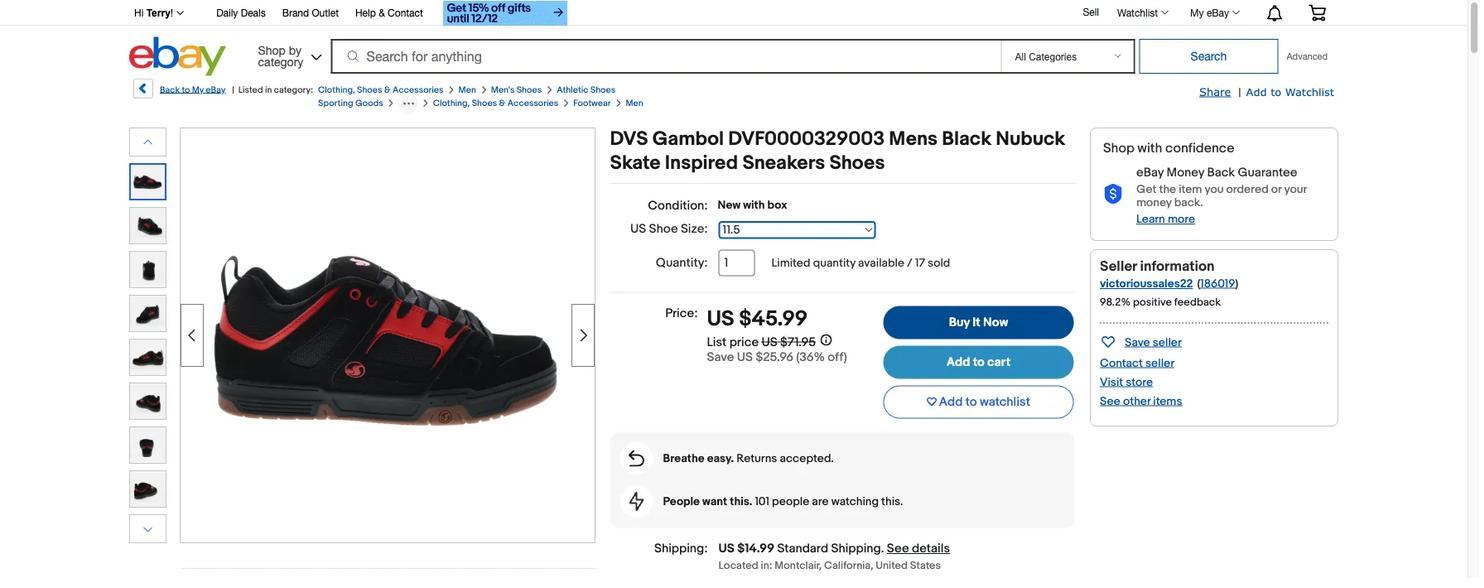 Task type: vqa. For each thing, say whether or not it's contained in the screenshot.
Back within eBay Money Back Guarantee Get the item you ordered or your money back. Learn more
yes



Task type: locate. For each thing, give the bounding box(es) containing it.
1 vertical spatial see
[[887, 542, 910, 557]]

this. left 101
[[730, 495, 753, 509]]

are
[[812, 495, 829, 509]]

1 horizontal spatial shop
[[1104, 140, 1135, 156]]

0 vertical spatial clothing,
[[318, 85, 355, 95]]

1 horizontal spatial my
[[1191, 7, 1205, 18]]

1 this. from the left
[[730, 495, 753, 509]]

dvs gambol dvf0000329003 mens black nubuck skate inspired sneakers shoes - picture 81 of 104 image
[[181, 197, 595, 474]]

men link up dvs
[[626, 98, 644, 109]]

1 vertical spatial shop
[[1104, 140, 1135, 156]]

1 horizontal spatial see
[[1101, 394, 1121, 409]]

footwear link
[[574, 98, 611, 109]]

0 vertical spatial ebay
[[1207, 7, 1230, 18]]

save inside us $45.99 main content
[[707, 350, 735, 365]]

picture 87 of 104 image
[[130, 428, 166, 463]]

price
[[730, 335, 759, 350]]

footwear
[[574, 98, 611, 109]]

ebay inside ebay money back guarantee get the item you ordered or your money back. learn more
[[1137, 165, 1164, 180]]

shoes down men's
[[472, 98, 497, 109]]

1 vertical spatial clothing, shoes & accessories
[[433, 98, 559, 109]]

1 horizontal spatial watchlist
[[1286, 85, 1335, 98]]

to down advanced link
[[1271, 85, 1282, 98]]

clothing, shoes & accessories link up goods
[[318, 85, 444, 95]]

seller information victorioussales22 ( 186019 ) 98.2% positive feedback
[[1101, 258, 1239, 309]]

accepted.
[[780, 452, 834, 466]]

to left listed
[[182, 85, 190, 95]]

1 horizontal spatial accessories
[[508, 98, 559, 109]]

picture 86 of 104 image
[[130, 384, 166, 419]]

united
[[876, 559, 908, 572]]

shoe
[[649, 221, 678, 236]]

deals
[[241, 7, 266, 19]]

feedback
[[1175, 296, 1221, 309]]

|
[[232, 85, 234, 95], [1239, 85, 1242, 99]]

accessories down men's shoes link
[[508, 98, 559, 109]]

1 vertical spatial men
[[626, 98, 644, 109]]

accessories down help & contact link
[[393, 85, 444, 95]]

picture 83 of 104 image
[[130, 252, 166, 288]]

sold
[[928, 256, 951, 270]]

this. right watching
[[882, 495, 904, 509]]

see down visit
[[1101, 394, 1121, 409]]

0 horizontal spatial shop
[[258, 43, 286, 57]]

clothing, shoes & accessories up goods
[[318, 85, 444, 95]]

breathe
[[663, 452, 705, 466]]

shoes right men's
[[517, 85, 542, 95]]

buy it now link
[[884, 306, 1074, 339]]

&
[[379, 7, 385, 19], [384, 85, 391, 95], [499, 98, 506, 109]]

add for add to watchlist
[[940, 395, 963, 410]]

back down !
[[160, 85, 180, 95]]

my inside the account navigation
[[1191, 7, 1205, 18]]

with details__icon image for ebay money back guarantee
[[1104, 184, 1124, 205]]

1 vertical spatial with details__icon image
[[629, 450, 645, 467]]

clothing, shoes & accessories down men's
[[433, 98, 559, 109]]

0 vertical spatial see
[[1101, 394, 1121, 409]]

ebay up get
[[1137, 165, 1164, 180]]

2 vertical spatial add
[[940, 395, 963, 410]]

watchlist down advanced
[[1286, 85, 1335, 98]]

save down us $45.99
[[707, 350, 735, 365]]

watchlist link
[[1109, 2, 1177, 22]]

us for $14.99
[[719, 542, 735, 557]]

price:
[[666, 306, 698, 321]]

contact inside contact seller visit store see other items
[[1101, 356, 1144, 370]]

to for my
[[182, 85, 190, 95]]

186019
[[1201, 277, 1236, 291]]

save up contact seller "link"
[[1125, 336, 1151, 350]]

share
[[1200, 85, 1232, 98]]

list price us $71.95
[[707, 335, 816, 350]]

cart
[[988, 355, 1011, 370]]

add down buy at the bottom right of page
[[947, 355, 971, 370]]

0 horizontal spatial this.
[[730, 495, 753, 509]]

0 horizontal spatial watchlist
[[1118, 7, 1159, 18]]

0 vertical spatial men link
[[459, 85, 476, 95]]

1 horizontal spatial this.
[[882, 495, 904, 509]]

watchlist right sell link in the top right of the page
[[1118, 7, 1159, 18]]

us left shoe
[[631, 221, 647, 236]]

contact right help
[[388, 7, 423, 19]]

more
[[1168, 213, 1196, 227]]

men link left men's
[[459, 85, 476, 95]]

1 horizontal spatial men
[[626, 98, 644, 109]]

0 vertical spatial with details__icon image
[[1104, 184, 1124, 205]]

with details__icon image left get
[[1104, 184, 1124, 205]]

my ebay link
[[1182, 2, 1248, 22]]

to left the 'cart'
[[974, 355, 985, 370]]

clothing, shoes & accessories link down men's
[[433, 98, 559, 109]]

)
[[1236, 277, 1239, 291]]

1 horizontal spatial contact
[[1101, 356, 1144, 370]]

1 vertical spatial seller
[[1146, 356, 1175, 370]]

with details__icon image
[[1104, 184, 1124, 205], [629, 450, 645, 467], [630, 492, 644, 512]]

$71.95
[[781, 335, 816, 350]]

watchlist inside the account navigation
[[1118, 7, 1159, 18]]

picture 85 of 104 image
[[130, 340, 166, 375]]

0 vertical spatial shop
[[258, 43, 286, 57]]

shoes up goods
[[357, 85, 382, 95]]

located
[[719, 559, 759, 572]]

sneakers
[[743, 151, 826, 175]]

clothing,
[[318, 85, 355, 95], [433, 98, 470, 109]]

new with box
[[718, 198, 788, 212]]

this.
[[730, 495, 753, 509], [882, 495, 904, 509]]

2 vertical spatial with details__icon image
[[630, 492, 644, 512]]

california,
[[825, 559, 874, 572]]

1 vertical spatial ebay
[[206, 85, 226, 95]]

see other items link
[[1101, 394, 1183, 409]]

0 vertical spatial add
[[1247, 85, 1268, 98]]

guarantee
[[1239, 165, 1298, 180]]

accessories
[[393, 85, 444, 95], [508, 98, 559, 109]]

men link
[[459, 85, 476, 95], [626, 98, 644, 109]]

daily deals
[[216, 7, 266, 19]]

seller up contact seller "link"
[[1153, 336, 1182, 350]]

1 vertical spatial watchlist
[[1286, 85, 1335, 98]]

with for new
[[744, 198, 765, 212]]

watching
[[832, 495, 879, 509]]

0 vertical spatial accessories
[[393, 85, 444, 95]]

back.
[[1175, 196, 1204, 210]]

ebay right watchlist link
[[1207, 7, 1230, 18]]

2 vertical spatial ebay
[[1137, 165, 1164, 180]]

items
[[1154, 394, 1183, 409]]

& down help & contact link
[[384, 85, 391, 95]]

get
[[1137, 183, 1157, 197]]

with left box
[[744, 198, 765, 212]]

with for shop
[[1138, 140, 1163, 156]]

shoes for athletic shoes link
[[591, 85, 616, 95]]

0 vertical spatial with
[[1138, 140, 1163, 156]]

mens
[[890, 128, 938, 151]]

seller for save
[[1153, 336, 1182, 350]]

& right help
[[379, 7, 385, 19]]

seller down save seller
[[1146, 356, 1175, 370]]

us for shoe
[[631, 221, 647, 236]]

0 vertical spatial &
[[379, 7, 385, 19]]

1 vertical spatial add
[[947, 355, 971, 370]]

0 vertical spatial watchlist
[[1118, 7, 1159, 18]]

shoes for men's shoes link
[[517, 85, 542, 95]]

1 horizontal spatial clothing,
[[433, 98, 470, 109]]

account navigation
[[125, 0, 1339, 28]]

add right share
[[1247, 85, 1268, 98]]

0 horizontal spatial see
[[887, 542, 910, 557]]

0 horizontal spatial contact
[[388, 7, 423, 19]]

limited
[[772, 256, 811, 270]]

condition:
[[648, 198, 708, 213]]

0 vertical spatial my
[[1191, 7, 1205, 18]]

1 vertical spatial back
[[1208, 165, 1236, 180]]

1 horizontal spatial |
[[1239, 85, 1242, 99]]

my right watchlist link
[[1191, 7, 1205, 18]]

it
[[973, 315, 981, 330]]

0 horizontal spatial back
[[160, 85, 180, 95]]

off)
[[828, 350, 848, 365]]

quantity
[[814, 256, 856, 270]]

us up "list"
[[707, 306, 735, 332]]

0 horizontal spatial |
[[232, 85, 234, 95]]

0 vertical spatial men
[[459, 85, 476, 95]]

seller inside contact seller visit store see other items
[[1146, 356, 1175, 370]]

clothing, shoes & accessories
[[318, 85, 444, 95], [433, 98, 559, 109]]

1 horizontal spatial ebay
[[1137, 165, 1164, 180]]

| right share button
[[1239, 85, 1242, 99]]

to left watchlist
[[966, 395, 978, 410]]

shop for shop by category
[[258, 43, 286, 57]]

shoes up footwear
[[591, 85, 616, 95]]

save
[[1125, 336, 1151, 350], [707, 350, 735, 365]]

seller inside button
[[1153, 336, 1182, 350]]

us down "$45.99"
[[762, 335, 778, 350]]

back up you
[[1208, 165, 1236, 180]]

1 horizontal spatial save
[[1125, 336, 1151, 350]]

with up get
[[1138, 140, 1163, 156]]

!
[[171, 7, 173, 19]]

to inside button
[[966, 395, 978, 410]]

clothing, right goods
[[433, 98, 470, 109]]

0 vertical spatial back
[[160, 85, 180, 95]]

1 vertical spatial men link
[[626, 98, 644, 109]]

contact up visit store link
[[1101, 356, 1144, 370]]

& down men's
[[499, 98, 506, 109]]

| left listed
[[232, 85, 234, 95]]

1 vertical spatial contact
[[1101, 356, 1144, 370]]

to for watchlist
[[966, 395, 978, 410]]

$14.99
[[738, 542, 775, 557]]

us left the $25.96
[[737, 350, 753, 365]]

buy it now
[[949, 315, 1009, 330]]

0 horizontal spatial with
[[744, 198, 765, 212]]

sporting goods link
[[318, 98, 383, 109]]

inspired
[[665, 151, 739, 175]]

0 vertical spatial contact
[[388, 7, 423, 19]]

1 horizontal spatial men link
[[626, 98, 644, 109]]

see inside us $14.99 standard shipping . see details located in: montclair, california, united states
[[887, 542, 910, 557]]

us up located
[[719, 542, 735, 557]]

see
[[1101, 394, 1121, 409], [887, 542, 910, 557]]

my
[[1191, 7, 1205, 18], [192, 85, 204, 95]]

2 horizontal spatial ebay
[[1207, 7, 1230, 18]]

men left men's
[[459, 85, 476, 95]]

picture 84 of 104 image
[[130, 296, 166, 331]]

see right .
[[887, 542, 910, 557]]

0 horizontal spatial ebay
[[206, 85, 226, 95]]

1 horizontal spatial back
[[1208, 165, 1236, 180]]

1 horizontal spatial with
[[1138, 140, 1163, 156]]

ebay left listed
[[206, 85, 226, 95]]

shop
[[258, 43, 286, 57], [1104, 140, 1135, 156]]

dvs gambol dvf0000329003 mens black nubuck skate inspired sneakers shoes
[[610, 128, 1066, 175]]

add inside button
[[940, 395, 963, 410]]

add down add to cart link
[[940, 395, 963, 410]]

save for save us $25.96 (36% off)
[[707, 350, 735, 365]]

shoes left mens at the top of the page
[[830, 151, 886, 175]]

sporting
[[318, 98, 353, 109]]

sell
[[1084, 6, 1100, 18]]

add to cart
[[947, 355, 1011, 370]]

to for cart
[[974, 355, 985, 370]]

us inside us $14.99 standard shipping . see details located in: montclair, california, united states
[[719, 542, 735, 557]]

the
[[1160, 183, 1177, 197]]

hi
[[134, 7, 144, 19]]

101
[[755, 495, 770, 509]]

add to watchlist
[[940, 395, 1031, 410]]

us
[[631, 221, 647, 236], [707, 306, 735, 332], [762, 335, 778, 350], [737, 350, 753, 365], [719, 542, 735, 557]]

help
[[355, 7, 376, 19]]

shoes for bottommost 'clothing, shoes & accessories' link
[[472, 98, 497, 109]]

learn
[[1137, 213, 1166, 227]]

black
[[943, 128, 992, 151]]

1 vertical spatial with
[[744, 198, 765, 212]]

0 vertical spatial seller
[[1153, 336, 1182, 350]]

back
[[160, 85, 180, 95], [1208, 165, 1236, 180]]

save for save seller
[[1125, 336, 1151, 350]]

money
[[1137, 196, 1172, 210]]

advanced
[[1287, 51, 1328, 62]]

with details__icon image left the breathe
[[629, 450, 645, 467]]

standard
[[778, 542, 829, 557]]

store
[[1126, 375, 1154, 389]]

with details__icon image left people
[[630, 492, 644, 512]]

shop inside shop by category
[[258, 43, 286, 57]]

my left listed
[[192, 85, 204, 95]]

advanced link
[[1279, 40, 1337, 73]]

None submit
[[1140, 39, 1279, 74]]

0 horizontal spatial my
[[192, 85, 204, 95]]

box
[[768, 198, 788, 212]]

0 horizontal spatial save
[[707, 350, 735, 365]]

men up dvs
[[626, 98, 644, 109]]

0 horizontal spatial accessories
[[393, 85, 444, 95]]

us $45.99
[[707, 306, 808, 332]]

with inside us $45.99 main content
[[744, 198, 765, 212]]

money
[[1167, 165, 1205, 180]]

save us $25.96 (36% off)
[[707, 350, 848, 365]]

1 vertical spatial my
[[192, 85, 204, 95]]

save inside button
[[1125, 336, 1151, 350]]

clothing, up sporting on the left of page
[[318, 85, 355, 95]]

you
[[1205, 183, 1224, 197]]



Task type: describe. For each thing, give the bounding box(es) containing it.
add to cart link
[[884, 346, 1074, 379]]

listed
[[238, 85, 263, 95]]

17
[[916, 256, 926, 270]]

us for $45.99
[[707, 306, 735, 332]]

contact seller visit store see other items
[[1101, 356, 1183, 409]]

watchlist inside share | add to watchlist
[[1286, 85, 1335, 98]]

sporting goods
[[318, 98, 383, 109]]

shop by category banner
[[125, 0, 1339, 80]]

positive
[[1134, 296, 1173, 309]]

| listed in category:
[[232, 85, 313, 95]]

Quantity: text field
[[719, 250, 755, 276]]

shipping
[[832, 542, 882, 557]]

category
[[258, 55, 304, 68]]

confidence
[[1166, 140, 1235, 156]]

shop for shop with confidence
[[1104, 140, 1135, 156]]

visit
[[1101, 375, 1124, 389]]

add to watchlist link
[[1247, 85, 1335, 99]]

brand outlet
[[282, 7, 339, 19]]

back to my ebay link
[[132, 79, 226, 111]]

us $14.99 standard shipping . see details located in: montclair, california, united states
[[719, 542, 951, 572]]

0 vertical spatial clothing, shoes & accessories link
[[318, 85, 444, 95]]

0 horizontal spatial clothing,
[[318, 85, 355, 95]]

get an extra 15% off image
[[443, 1, 567, 26]]

none submit inside the shop by category banner
[[1140, 39, 1279, 74]]

montclair,
[[775, 559, 822, 572]]

see inside contact seller visit store see other items
[[1101, 394, 1121, 409]]

help & contact
[[355, 7, 423, 19]]

ebay inside the account navigation
[[1207, 7, 1230, 18]]

picture 82 of 104 image
[[130, 208, 166, 244]]

contact inside help & contact link
[[388, 7, 423, 19]]

0 horizontal spatial men
[[459, 85, 476, 95]]

by
[[289, 43, 302, 57]]

breathe easy. returns accepted.
[[663, 452, 834, 466]]

1 vertical spatial clothing,
[[433, 98, 470, 109]]

dvs
[[610, 128, 649, 151]]

dvf0000329003
[[729, 128, 885, 151]]

list
[[707, 335, 727, 350]]

1 vertical spatial accessories
[[508, 98, 559, 109]]

us shoe size
[[631, 221, 705, 236]]

add for add to cart
[[947, 355, 971, 370]]

visit store link
[[1101, 375, 1154, 389]]

us $45.99 main content
[[610, 128, 1076, 578]]

your
[[1285, 183, 1308, 197]]

1 vertical spatial &
[[384, 85, 391, 95]]

with details__icon image for breathe easy.
[[629, 450, 645, 467]]

brand outlet link
[[282, 5, 339, 23]]

athletic
[[557, 85, 589, 95]]

terry
[[146, 7, 171, 19]]

picture 81 of 104 image
[[131, 165, 165, 199]]

shipping:
[[655, 542, 708, 557]]

my ebay
[[1191, 7, 1230, 18]]

your shopping cart image
[[1309, 4, 1328, 21]]

$25.96
[[756, 350, 794, 365]]

picture 88 of 104 image
[[130, 472, 166, 507]]

now
[[984, 315, 1009, 330]]

shop by category button
[[251, 37, 325, 73]]

daily
[[216, 7, 238, 19]]

& inside the account navigation
[[379, 7, 385, 19]]

ebay money back guarantee get the item you ordered or your money back. learn more
[[1137, 165, 1308, 227]]

other
[[1124, 394, 1151, 409]]

to inside share | add to watchlist
[[1271, 85, 1282, 98]]

$45.99
[[740, 306, 808, 332]]

in
[[265, 85, 272, 95]]

contact seller link
[[1101, 356, 1175, 370]]

shop by category
[[258, 43, 304, 68]]

with details__icon image for people want this.
[[630, 492, 644, 512]]

add to watchlist button
[[884, 386, 1074, 419]]

victorioussales22
[[1101, 277, 1194, 291]]

category:
[[274, 85, 313, 95]]

| inside share | add to watchlist
[[1239, 85, 1242, 99]]

states
[[911, 559, 941, 572]]

easy.
[[707, 452, 734, 466]]

learn more link
[[1137, 213, 1196, 227]]

Search for anything text field
[[334, 41, 998, 72]]

returns
[[737, 452, 778, 466]]

1 vertical spatial clothing, shoes & accessories link
[[433, 98, 559, 109]]

athletic shoes
[[557, 85, 616, 95]]

seller for contact
[[1146, 356, 1175, 370]]

size
[[681, 221, 705, 236]]

save seller
[[1125, 336, 1182, 350]]

people want this. 101 people are watching this.
[[663, 495, 904, 509]]

98.2%
[[1101, 296, 1131, 309]]

share button
[[1200, 85, 1232, 99]]

daily deals link
[[216, 5, 266, 23]]

item
[[1179, 183, 1203, 197]]

2 vertical spatial &
[[499, 98, 506, 109]]

2 this. from the left
[[882, 495, 904, 509]]

0 vertical spatial clothing, shoes & accessories
[[318, 85, 444, 95]]

people
[[772, 495, 810, 509]]

(36%
[[797, 350, 825, 365]]

see details link
[[887, 542, 951, 557]]

.
[[882, 542, 885, 557]]

add inside share | add to watchlist
[[1247, 85, 1268, 98]]

0 horizontal spatial men link
[[459, 85, 476, 95]]

save seller button
[[1101, 332, 1182, 351]]

nubuck
[[996, 128, 1066, 151]]

gambol
[[653, 128, 724, 151]]

(
[[1198, 277, 1201, 291]]

victorioussales22 link
[[1101, 277, 1194, 291]]

athletic shoes link
[[557, 85, 616, 95]]

shoes inside dvs gambol dvf0000329003 mens black nubuck skate inspired sneakers shoes
[[830, 151, 886, 175]]

back inside ebay money back guarantee get the item you ordered or your money back. learn more
[[1208, 165, 1236, 180]]

shoes for the topmost 'clothing, shoes & accessories' link
[[357, 85, 382, 95]]



